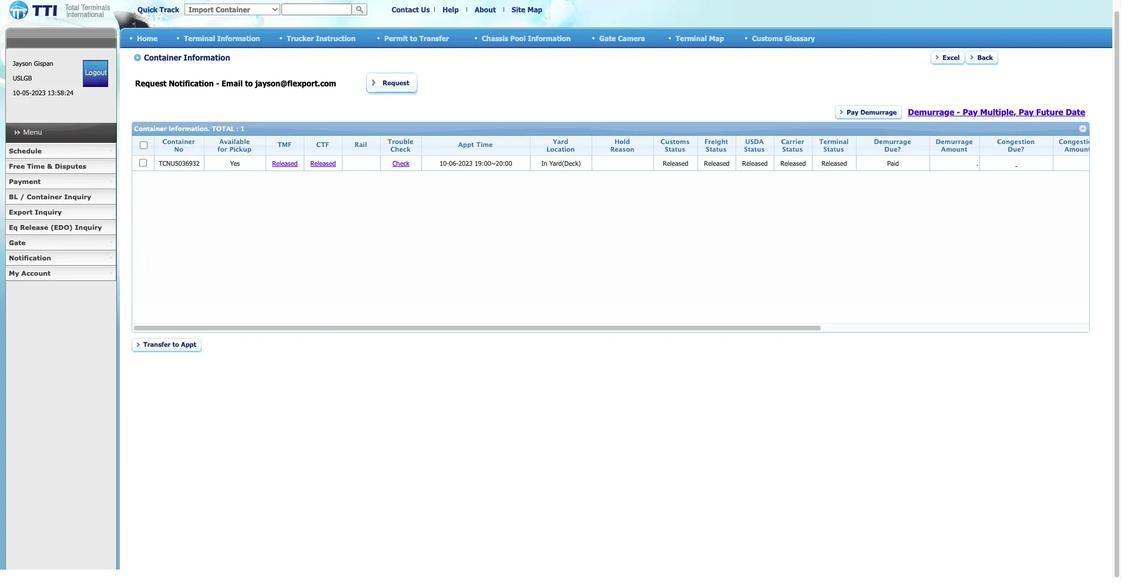 Task type: locate. For each thing, give the bounding box(es) containing it.
gate for gate
[[9, 239, 26, 246]]

gate
[[600, 34, 616, 42], [9, 239, 26, 246]]

1 vertical spatial gate
[[9, 239, 26, 246]]

camera
[[618, 34, 645, 42]]

gate camera
[[600, 34, 645, 42]]

map left customs
[[709, 34, 724, 42]]

2 vertical spatial inquiry
[[75, 223, 102, 231]]

export inquiry link
[[5, 205, 116, 220]]

to
[[410, 34, 418, 42]]

1 horizontal spatial gate
[[600, 34, 616, 42]]

site map link
[[512, 5, 543, 14]]

0 horizontal spatial gate
[[9, 239, 26, 246]]

chassis
[[482, 34, 509, 42]]

information
[[217, 34, 260, 42], [528, 34, 571, 42]]

gate link
[[5, 235, 116, 250]]

track
[[160, 5, 179, 14]]

home
[[137, 34, 158, 42]]

map for terminal map
[[709, 34, 724, 42]]

contact
[[392, 5, 419, 14]]

10-
[[13, 89, 22, 96]]

0 vertical spatial inquiry
[[64, 193, 91, 200]]

site map
[[512, 5, 543, 14]]

terminal for terminal map
[[676, 34, 707, 42]]

disputes
[[55, 162, 86, 170]]

my
[[9, 269, 19, 277]]

1 vertical spatial map
[[709, 34, 724, 42]]

quick
[[138, 5, 158, 14]]

eq
[[9, 223, 18, 231]]

inquiry
[[64, 193, 91, 200], [35, 208, 62, 216], [75, 223, 102, 231]]

schedule
[[9, 147, 42, 155]]

payment
[[9, 178, 41, 185]]

jayson
[[13, 59, 32, 67]]

about
[[475, 5, 496, 14]]

&
[[47, 162, 53, 170]]

inquiry right (edo)
[[75, 223, 102, 231]]

1 horizontal spatial terminal
[[676, 34, 707, 42]]

map for site map
[[528, 5, 543, 14]]

gate left camera
[[600, 34, 616, 42]]

2 terminal from the left
[[676, 34, 707, 42]]

gate down 'eq' at top left
[[9, 239, 26, 246]]

0 vertical spatial gate
[[600, 34, 616, 42]]

pool
[[511, 34, 526, 42]]

inquiry for container
[[64, 193, 91, 200]]

0 horizontal spatial terminal
[[184, 34, 215, 42]]

1 information from the left
[[217, 34, 260, 42]]

bl / container inquiry link
[[5, 189, 116, 205]]

0 horizontal spatial map
[[528, 5, 543, 14]]

payment link
[[5, 174, 116, 189]]

us
[[421, 5, 430, 14]]

05-
[[22, 89, 32, 96]]

None text field
[[282, 4, 352, 15]]

inquiry for (edo)
[[75, 223, 102, 231]]

help
[[443, 5, 459, 14]]

1 horizontal spatial map
[[709, 34, 724, 42]]

gispan
[[34, 59, 53, 67]]

13:58:24
[[48, 89, 73, 96]]

1 terminal from the left
[[184, 34, 215, 42]]

customs glossary
[[753, 34, 815, 42]]

inquiry down bl / container inquiry
[[35, 208, 62, 216]]

1 vertical spatial inquiry
[[35, 208, 62, 216]]

instruction
[[316, 34, 356, 42]]

0 vertical spatial map
[[528, 5, 543, 14]]

notification link
[[5, 250, 116, 266]]

map
[[528, 5, 543, 14], [709, 34, 724, 42]]

permit to transfer
[[385, 34, 449, 42]]

2 information from the left
[[528, 34, 571, 42]]

inquiry down payment link
[[64, 193, 91, 200]]

my account link
[[5, 266, 116, 281]]

eq release (edo) inquiry
[[9, 223, 102, 231]]

terminal
[[184, 34, 215, 42], [676, 34, 707, 42]]

0 horizontal spatial information
[[217, 34, 260, 42]]

free time & disputes
[[9, 162, 86, 170]]

release
[[20, 223, 48, 231]]

contact us
[[392, 5, 430, 14]]

1 horizontal spatial information
[[528, 34, 571, 42]]

transfer
[[420, 34, 449, 42]]

map right site
[[528, 5, 543, 14]]

account
[[21, 269, 51, 277]]



Task type: describe. For each thing, give the bounding box(es) containing it.
help link
[[443, 5, 459, 14]]

about link
[[475, 5, 496, 14]]

quick track
[[138, 5, 179, 14]]

glossary
[[785, 34, 815, 42]]

container
[[27, 193, 62, 200]]

free
[[9, 162, 25, 170]]

time
[[27, 162, 45, 170]]

customs
[[753, 34, 783, 42]]

export inquiry
[[9, 208, 62, 216]]

gate for gate camera
[[600, 34, 616, 42]]

trucker
[[287, 34, 314, 42]]

login image
[[83, 60, 108, 87]]

trucker instruction
[[287, 34, 356, 42]]

chassis pool information
[[482, 34, 571, 42]]

permit
[[385, 34, 408, 42]]

(edo)
[[50, 223, 73, 231]]

terminal map
[[676, 34, 724, 42]]

10-05-2023 13:58:24
[[13, 89, 73, 96]]

my account
[[9, 269, 51, 277]]

terminal for terminal information
[[184, 34, 215, 42]]

free time & disputes link
[[5, 159, 116, 174]]

2023
[[32, 89, 46, 96]]

schedule link
[[5, 143, 116, 159]]

bl
[[9, 193, 18, 200]]

/
[[20, 193, 25, 200]]

site
[[512, 5, 526, 14]]

bl / container inquiry
[[9, 193, 91, 200]]

terminal information
[[184, 34, 260, 42]]

contact us link
[[392, 5, 430, 14]]

eq release (edo) inquiry link
[[5, 220, 116, 235]]

jayson gispan
[[13, 59, 53, 67]]

export
[[9, 208, 33, 216]]

notification
[[9, 254, 51, 262]]

uslgb
[[13, 74, 32, 82]]



